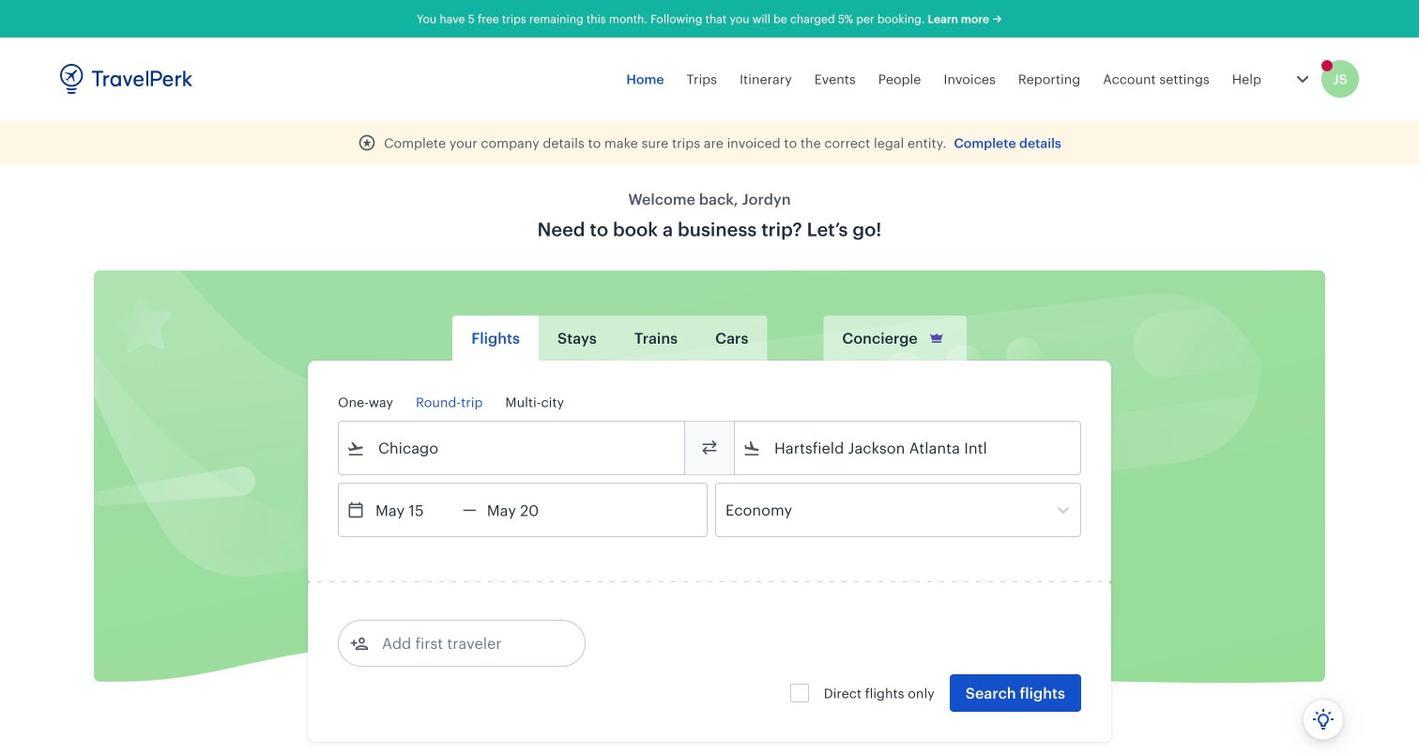 Task type: describe. For each thing, give the bounding box(es) containing it.
From search field
[[365, 433, 660, 463]]

Return text field
[[477, 484, 575, 536]]

Depart text field
[[365, 484, 463, 536]]

To search field
[[762, 433, 1056, 463]]



Task type: locate. For each thing, give the bounding box(es) containing it.
Add first traveler search field
[[369, 628, 564, 658]]



Task type: vqa. For each thing, say whether or not it's contained in the screenshot.
Depart TEXT BOX
yes



